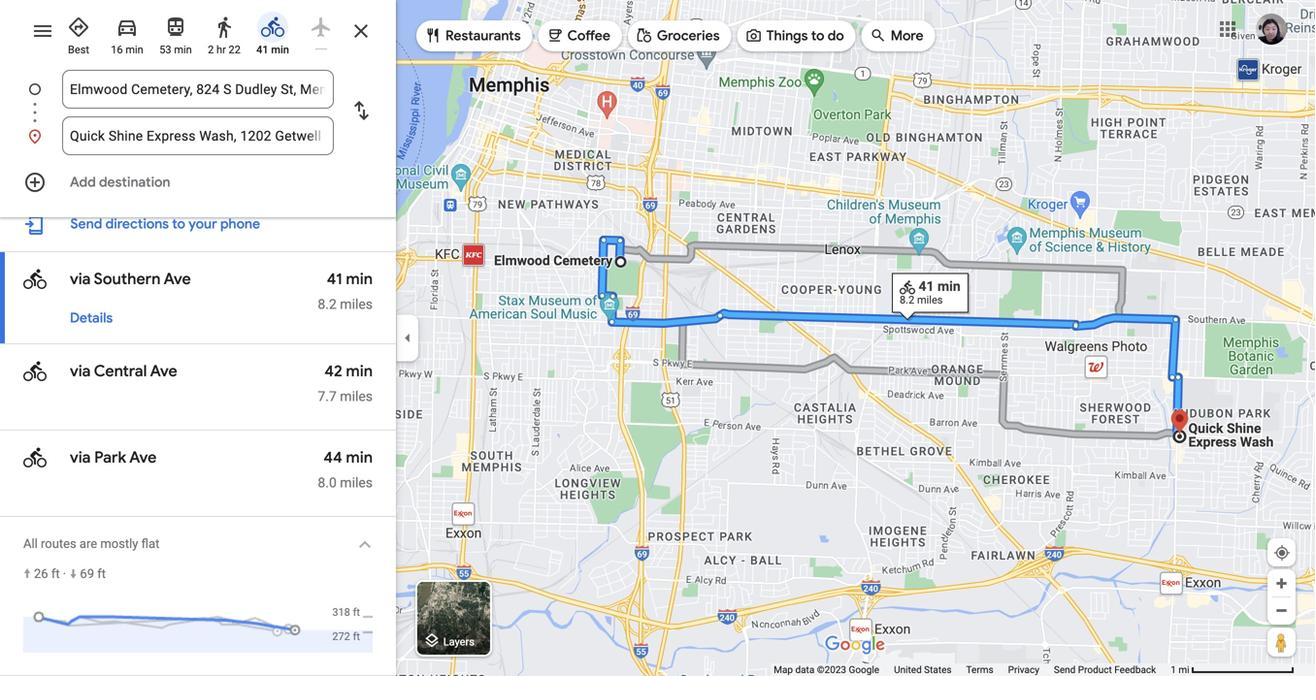 Task type: locate. For each thing, give the bounding box(es) containing it.
united states
[[894, 665, 952, 676]]

None radio
[[301, 8, 342, 50]]

via for via southern ave
[[70, 269, 91, 289]]

via left 'central' on the bottom left
[[70, 362, 91, 382]]

1 mi
[[1171, 665, 1190, 676]]

1 miles from the top
[[340, 297, 373, 313]]

via southern ave
[[70, 269, 191, 289]]

add
[[70, 174, 96, 191]]

272 ft
[[332, 631, 360, 643]]

0 vertical spatial 41
[[256, 44, 269, 56]]

none field destination quick shine express wash, 1202 getwell rd, memphis, tn 38111
[[70, 117, 326, 155]]

26 ft ·
[[34, 567, 69, 582]]

cycling image for via southern ave
[[23, 266, 47, 294]]

flights image
[[310, 16, 333, 39]]

footer inside google maps 'element'
[[774, 664, 1171, 677]]

ave
[[164, 269, 191, 289], [150, 362, 177, 382], [129, 448, 157, 468]]

1 horizontal spatial 41
[[327, 269, 342, 289]]

1 vertical spatial 
[[23, 358, 47, 386]]

min inside 42 min 7.7 miles
[[346, 362, 373, 382]]

google account: michele murakami  
(michele.murakami@adept.ai) image
[[1257, 14, 1288, 45]]

 left the southern
[[23, 266, 47, 294]]

details
[[70, 310, 113, 327]]

miles for 44
[[340, 475, 373, 491]]

send product feedback
[[1055, 665, 1157, 676]]

via central ave
[[70, 362, 177, 382]]

footer
[[774, 664, 1171, 677]]

map data ©2023 google
[[774, 665, 880, 676]]

min for 16 min
[[126, 44, 143, 56]]

3 via from the top
[[70, 448, 91, 468]]

41 up 8.2
[[327, 269, 342, 289]]

privacy button
[[1009, 664, 1040, 677]]

flat
[[141, 537, 160, 552]]

ave right 'central' on the bottom left
[[150, 362, 177, 382]]

min inside 44 min 8.0 miles
[[346, 448, 373, 468]]

list item up add destination button
[[0, 117, 396, 155]]

send inside "send directions to your phone" button
[[70, 216, 102, 233]]

2
[[208, 44, 214, 56]]

coffee
[[568, 27, 611, 45]]

2  from the top
[[23, 358, 47, 386]]

all routes are mostly flat
[[23, 537, 160, 552]]

min inside 41 min 8.2 miles
[[346, 269, 373, 289]]

via
[[70, 269, 91, 289], [70, 362, 91, 382], [70, 448, 91, 468]]

via left park at the bottom
[[70, 448, 91, 468]]

41 inside 41 min 8.2 miles
[[327, 269, 342, 289]]

directions
[[105, 216, 169, 233]]

1 vertical spatial 41
[[327, 269, 342, 289]]

53 min
[[160, 44, 192, 56]]

to
[[812, 27, 825, 45], [172, 216, 185, 233]]


[[546, 25, 564, 46]]

None field
[[70, 70, 326, 109], [70, 117, 326, 155]]

0 horizontal spatial 41
[[256, 44, 269, 56]]

1 vertical spatial none field
[[70, 117, 326, 155]]

1 none field from the top
[[70, 70, 326, 109]]

44
[[324, 448, 342, 468]]

0 horizontal spatial to
[[172, 216, 185, 233]]

miles inside 42 min 7.7 miles
[[340, 389, 373, 405]]

min for 41 min
[[271, 44, 289, 56]]

phone
[[220, 216, 260, 233]]

min for 42 min 7.7 miles
[[346, 362, 373, 382]]

0 vertical spatial ave
[[164, 269, 191, 289]]

list item
[[0, 70, 396, 132], [0, 117, 396, 155]]

41 min 8.2 miles
[[318, 269, 373, 313]]

list item down 2
[[0, 70, 396, 132]]

min
[[126, 44, 143, 56], [174, 44, 192, 56], [271, 44, 289, 56], [346, 269, 373, 289], [346, 362, 373, 382], [346, 448, 373, 468]]

miles for 41
[[340, 297, 373, 313]]

total ascent of 26 ft. total descent of 69 ft. image
[[23, 597, 373, 656]]

min for 44 min 8.0 miles
[[346, 448, 373, 468]]

via for via central ave
[[70, 362, 91, 382]]

cycling image left the southern
[[23, 266, 47, 294]]

 restaurants
[[424, 25, 521, 46]]

·
[[63, 567, 66, 582]]

miles
[[340, 297, 373, 313], [340, 389, 373, 405], [340, 475, 373, 491]]

states
[[925, 665, 952, 676]]

ave right park at the bottom
[[129, 448, 157, 468]]

miles right 8.0
[[340, 475, 373, 491]]

best
[[68, 44, 89, 56]]

do
[[828, 27, 845, 45]]

0 vertical spatial none field
[[70, 70, 326, 109]]

layers
[[444, 636, 475, 649]]

park
[[94, 448, 126, 468]]

cycling image left park at the bottom
[[23, 444, 47, 472]]

7.7
[[318, 389, 337, 405]]

0 vertical spatial 
[[23, 266, 47, 294]]

2 via from the top
[[70, 362, 91, 382]]

1  from the top
[[23, 266, 47, 294]]

miles right 8.2
[[340, 297, 373, 313]]

list
[[0, 70, 396, 155]]

0 vertical spatial send
[[70, 216, 102, 233]]


[[745, 25, 763, 46]]

none field down 2
[[70, 70, 326, 109]]

none field the "starting point elmwood cemetery, 824 s dudley st, memphis, tn 38104"
[[70, 70, 326, 109]]

1 vertical spatial via
[[70, 362, 91, 382]]

via up details at the left top
[[70, 269, 91, 289]]

1 vertical spatial ave
[[150, 362, 177, 382]]

0 vertical spatial via
[[70, 269, 91, 289]]

to left the "your" on the left top
[[172, 216, 185, 233]]

cycling image left 'central' on the bottom left
[[23, 358, 47, 386]]

united states button
[[894, 664, 952, 677]]

send left product on the bottom of the page
[[1055, 665, 1076, 676]]

42
[[325, 362, 342, 382]]

2 vertical spatial 
[[23, 444, 47, 472]]

details button
[[60, 301, 123, 336]]

0 vertical spatial to
[[812, 27, 825, 45]]

41 right 22
[[256, 44, 269, 56]]

1 via from the top
[[70, 269, 91, 289]]

cycling image
[[261, 16, 285, 39], [23, 266, 47, 294], [23, 358, 47, 386], [23, 444, 47, 472]]

are
[[80, 537, 97, 552]]

1 vertical spatial miles
[[340, 389, 373, 405]]

0 horizontal spatial send
[[70, 216, 102, 233]]

26 ft
[[34, 567, 60, 582]]

min inside 'option'
[[271, 44, 289, 56]]

3 miles from the top
[[340, 475, 373, 491]]

2 vertical spatial miles
[[340, 475, 373, 491]]

cycling image up 41 min
[[261, 16, 285, 39]]

1 vertical spatial to
[[172, 216, 185, 233]]

miles inside 44 min 8.0 miles
[[340, 475, 373, 491]]

2 vertical spatial via
[[70, 448, 91, 468]]

1 vertical spatial send
[[1055, 665, 1076, 676]]

cycling image for via central ave
[[23, 358, 47, 386]]

united
[[894, 665, 922, 676]]

send inside send product feedback 'button'
[[1055, 665, 1076, 676]]

1 mi button
[[1171, 665, 1295, 676]]

zoom out image
[[1275, 604, 1290, 619]]

miles right 7.7
[[340, 389, 373, 405]]

3  from the top
[[23, 444, 47, 472]]

2 hr 22 radio
[[204, 8, 245, 57]]

ave for via southern ave
[[164, 269, 191, 289]]

318 ft
[[332, 607, 360, 619]]

Best radio
[[58, 8, 99, 57]]

none field up add destination button
[[70, 117, 326, 155]]

Starting point Elmwood Cemetery, 824 S Dudley St, Memphis, TN 38104 field
[[70, 78, 326, 101]]

2 miles from the top
[[340, 389, 373, 405]]

things
[[767, 27, 808, 45]]

restaurants
[[446, 27, 521, 45]]

2 hr 22
[[208, 44, 241, 56]]

send
[[70, 216, 102, 233], [1055, 665, 1076, 676]]

16 min radio
[[107, 8, 148, 57]]

to inside button
[[172, 216, 185, 233]]

1 horizontal spatial send
[[1055, 665, 1076, 676]]

terms button
[[967, 664, 994, 677]]

groceries
[[657, 27, 720, 45]]

 left park at the bottom
[[23, 444, 47, 472]]

 left 'central' on the bottom left
[[23, 358, 47, 386]]

send product feedback button
[[1055, 664, 1157, 677]]

to left do
[[812, 27, 825, 45]]

41
[[256, 44, 269, 56], [327, 269, 342, 289]]

all
[[23, 537, 38, 552]]

1 horizontal spatial to
[[812, 27, 825, 45]]

 for via park ave
[[23, 444, 47, 472]]

footer containing map data ©2023 google
[[774, 664, 1171, 677]]

8.2
[[318, 297, 337, 313]]

ave right the southern
[[164, 269, 191, 289]]

0 vertical spatial miles
[[340, 297, 373, 313]]

to inside  things to do
[[812, 27, 825, 45]]

send down add
[[70, 216, 102, 233]]

cycling image inside 41 min 'option'
[[261, 16, 285, 39]]

collapse side panel image
[[397, 328, 419, 349]]

2 none field from the top
[[70, 117, 326, 155]]


[[23, 266, 47, 294], [23, 358, 47, 386], [23, 444, 47, 472]]

41 inside 41 min 'option'
[[256, 44, 269, 56]]

2 vertical spatial ave
[[129, 448, 157, 468]]

miles inside 41 min 8.2 miles
[[340, 297, 373, 313]]

 coffee
[[546, 25, 611, 46]]



Task type: describe. For each thing, give the bounding box(es) containing it.
send for send directions to your phone
[[70, 216, 102, 233]]

 more
[[870, 25, 924, 46]]


[[424, 25, 442, 46]]

reverse starting point and destination image
[[350, 99, 373, 122]]

 groceries
[[636, 25, 720, 46]]


[[353, 531, 377, 559]]

to for 
[[812, 27, 825, 45]]

42 min 7.7 miles
[[318, 362, 373, 405]]

google
[[849, 665, 880, 676]]

privacy
[[1009, 665, 1040, 676]]

miles for 42
[[340, 389, 373, 405]]

send directions to your phone
[[70, 216, 260, 233]]

69 ft
[[80, 567, 106, 582]]

 things to do
[[745, 25, 845, 46]]

22
[[229, 44, 241, 56]]

ave for via park ave
[[129, 448, 157, 468]]

data
[[796, 665, 815, 676]]

routes
[[41, 537, 76, 552]]

google maps element
[[0, 0, 1316, 677]]

1
[[1171, 665, 1177, 676]]

min for 53 min
[[174, 44, 192, 56]]

41 for 41 min
[[256, 44, 269, 56]]

mi
[[1179, 665, 1190, 676]]

best travel modes image
[[67, 16, 90, 39]]

show street view coverage image
[[1268, 628, 1296, 657]]

©2023
[[817, 665, 847, 676]]

min for 41 min 8.2 miles
[[346, 269, 373, 289]]

more
[[891, 27, 924, 45]]

to for send
[[172, 216, 185, 233]]

driving image
[[116, 16, 139, 39]]

41 for 41 min 8.2 miles
[[327, 269, 342, 289]]

 for via southern ave
[[23, 266, 47, 294]]

show your location image
[[1274, 545, 1292, 562]]

send directions to your phone button
[[61, 205, 270, 244]]

close directions image
[[350, 19, 373, 43]]

via for via park ave
[[70, 448, 91, 468]]

hr
[[217, 44, 226, 56]]

product
[[1079, 665, 1113, 676]]

list inside google maps 'element'
[[0, 70, 396, 155]]

add destination
[[70, 174, 170, 191]]

feedback
[[1115, 665, 1157, 676]]

walking image
[[213, 16, 236, 39]]

destination
[[99, 174, 170, 191]]

8.0
[[318, 475, 337, 491]]

southern
[[94, 269, 161, 289]]

2 list item from the top
[[0, 117, 396, 155]]

your
[[189, 216, 217, 233]]

cycling image for via park ave
[[23, 444, 47, 472]]

 for via central ave
[[23, 358, 47, 386]]

directions main content
[[0, 0, 396, 677]]

1 list item from the top
[[0, 70, 396, 132]]

Destination Quick Shine Express Wash, 1202 Getwell Rd, Memphis, TN 38111 field
[[70, 124, 326, 148]]

16
[[111, 44, 123, 56]]

53
[[160, 44, 172, 56]]

41 min
[[256, 44, 289, 56]]

via park ave
[[70, 448, 157, 468]]

41 min radio
[[252, 8, 293, 57]]

 button
[[353, 531, 377, 559]]

send for send product feedback
[[1055, 665, 1076, 676]]

none radio inside google maps 'element'
[[301, 8, 342, 50]]


[[636, 25, 653, 46]]


[[870, 25, 887, 46]]

add destination button
[[0, 163, 396, 202]]

terms
[[967, 665, 994, 676]]

16 min
[[111, 44, 143, 56]]

central
[[94, 362, 147, 382]]

44 min 8.0 miles
[[318, 448, 373, 491]]

ave for via central ave
[[150, 362, 177, 382]]

transit image
[[164, 16, 187, 39]]

53 min radio
[[155, 8, 196, 57]]

mostly
[[100, 537, 138, 552]]

map
[[774, 665, 793, 676]]

zoom in image
[[1275, 577, 1290, 591]]



Task type: vqa. For each thing, say whether or not it's contained in the screenshot.
'learn' at the right of the page
no



